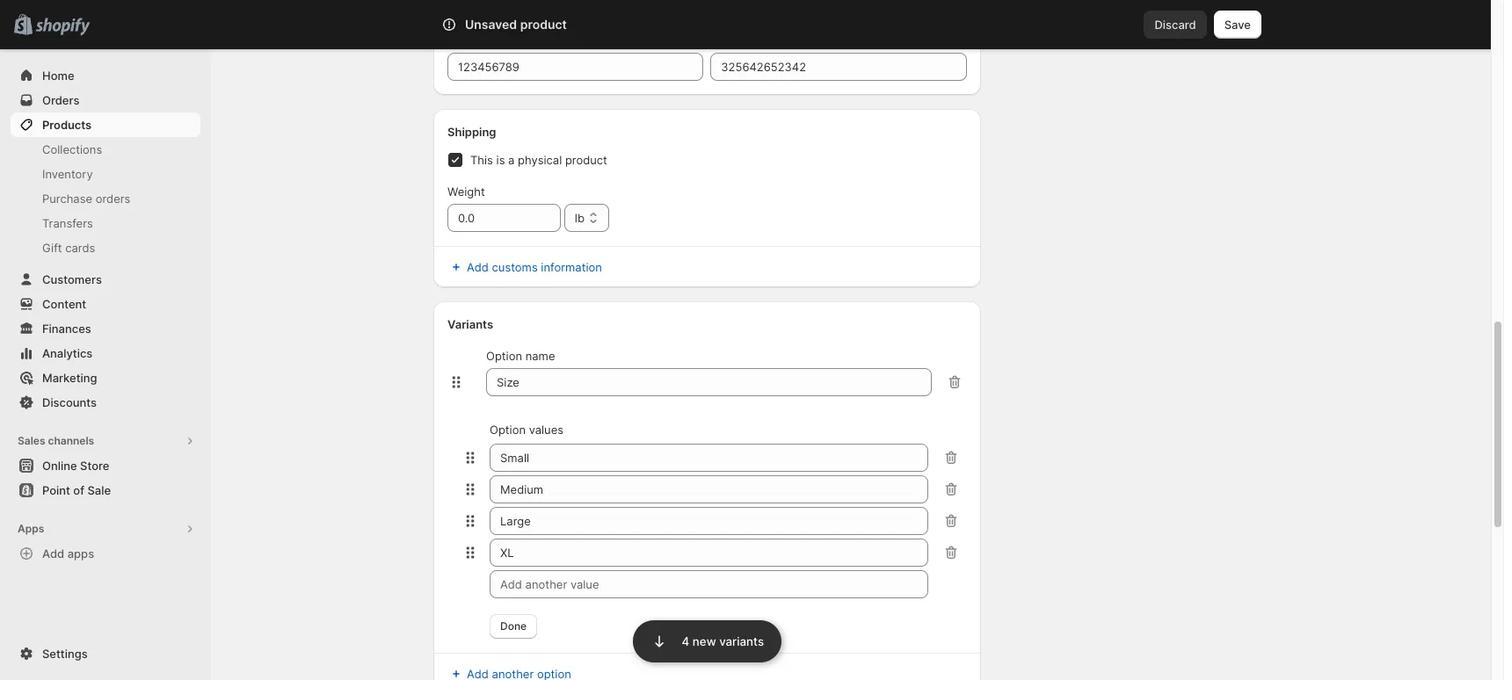 Task type: vqa. For each thing, say whether or not it's contained in the screenshot.
Sale
yes



Task type: locate. For each thing, give the bounding box(es) containing it.
home
[[42, 69, 74, 83]]

1 horizontal spatial add
[[467, 260, 489, 274]]

marketing
[[42, 371, 97, 385]]

shipping
[[448, 125, 496, 139]]

1 vertical spatial option
[[490, 423, 526, 437]]

product up keeping
[[520, 17, 567, 32]]

physical
[[518, 153, 562, 167]]

option values
[[490, 423, 564, 437]]

sku
[[448, 33, 471, 47]]

apps
[[18, 522, 44, 536]]

keeping
[[512, 33, 556, 47]]

unit)
[[559, 33, 585, 47]]

purchase orders link
[[11, 186, 201, 211]]

orders link
[[11, 88, 201, 113]]

add inside the add customs information button
[[467, 260, 489, 274]]

discounts
[[42, 396, 97, 410]]

analytics link
[[11, 341, 201, 366]]

option left values
[[490, 423, 526, 437]]

Weight text field
[[448, 204, 561, 232]]

None text field
[[490, 476, 928, 504], [490, 507, 928, 536], [490, 476, 928, 504], [490, 507, 928, 536]]

analytics
[[42, 347, 93, 361]]

cards
[[65, 241, 95, 255]]

orders
[[96, 192, 130, 206]]

add inside add apps button
[[42, 547, 64, 561]]

add for add apps
[[42, 547, 64, 561]]

unsaved
[[465, 17, 517, 32]]

apps button
[[11, 517, 201, 542]]

search
[[520, 18, 557, 32]]

0 horizontal spatial add
[[42, 547, 64, 561]]

channels
[[48, 434, 94, 448]]

sales channels button
[[11, 429, 201, 454]]

customers link
[[11, 267, 201, 292]]

0 vertical spatial add
[[467, 260, 489, 274]]

point of sale button
[[0, 478, 211, 503]]

4
[[682, 635, 690, 649]]

variants
[[720, 635, 764, 649]]

products link
[[11, 113, 201, 137]]

inventory link
[[11, 162, 201, 186]]

inventory
[[42, 167, 93, 181]]

finances link
[[11, 317, 201, 341]]

product right physical
[[565, 153, 608, 167]]

add apps
[[42, 547, 94, 561]]

point of sale link
[[11, 478, 201, 503]]

information
[[541, 260, 602, 274]]

add apps button
[[11, 542, 201, 566]]

done
[[500, 620, 527, 633]]

purchase orders
[[42, 192, 130, 206]]

product
[[520, 17, 567, 32], [565, 153, 608, 167]]

save
[[1225, 18, 1252, 32]]

of
[[73, 484, 84, 498]]

gift cards link
[[11, 236, 201, 260]]

shopify image
[[35, 18, 90, 36]]

4 new variants
[[682, 635, 764, 649]]

SKU (Stock Keeping Unit) text field
[[448, 53, 704, 81]]

lb
[[575, 211, 585, 225]]

is
[[497, 153, 505, 167]]

add left apps
[[42, 547, 64, 561]]

discard button
[[1145, 11, 1207, 39]]

sku (stock keeping unit)
[[448, 33, 585, 47]]

Color text field
[[486, 369, 932, 397]]

sale
[[87, 484, 111, 498]]

settings
[[42, 647, 88, 661]]

add customs information
[[467, 260, 602, 274]]

gift cards
[[42, 241, 95, 255]]

online
[[42, 459, 77, 473]]

option for option values
[[490, 423, 526, 437]]

apps
[[67, 547, 94, 561]]

1 vertical spatial add
[[42, 547, 64, 561]]

values
[[529, 423, 564, 437]]

add left customs
[[467, 260, 489, 274]]

content
[[42, 297, 86, 311]]

0 vertical spatial option
[[486, 349, 522, 363]]

finances
[[42, 322, 91, 336]]

Add another value text field
[[490, 571, 928, 599]]

option
[[486, 349, 522, 363], [490, 423, 526, 437]]

4 new variants button
[[633, 619, 782, 663]]

weight
[[448, 185, 485, 199]]

option name
[[486, 349, 555, 363]]

home link
[[11, 63, 201, 88]]

add
[[467, 260, 489, 274], [42, 547, 64, 561]]

option left name at the bottom of the page
[[486, 349, 522, 363]]

None text field
[[490, 444, 928, 472], [490, 539, 928, 567], [490, 444, 928, 472], [490, 539, 928, 567]]



Task type: describe. For each thing, give the bounding box(es) containing it.
settings link
[[11, 642, 201, 667]]

collections link
[[11, 137, 201, 162]]

add customs information button
[[437, 255, 978, 280]]

online store
[[42, 459, 109, 473]]

transfers
[[42, 216, 93, 230]]

marketing link
[[11, 366, 201, 391]]

1 vertical spatial product
[[565, 153, 608, 167]]

purchase
[[42, 192, 92, 206]]

point of sale
[[42, 484, 111, 498]]

orders
[[42, 93, 80, 107]]

discard
[[1155, 18, 1197, 32]]

store
[[80, 459, 109, 473]]

sales
[[18, 434, 45, 448]]

discounts link
[[11, 391, 201, 415]]

unsaved product
[[465, 17, 567, 32]]

collections
[[42, 142, 102, 157]]

content link
[[11, 292, 201, 317]]

name
[[526, 349, 555, 363]]

this is a physical product
[[471, 153, 608, 167]]

option for option name
[[486, 349, 522, 363]]

add for add customs information
[[467, 260, 489, 274]]

online store button
[[0, 454, 211, 478]]

done button
[[490, 615, 537, 639]]

gift
[[42, 241, 62, 255]]

point
[[42, 484, 70, 498]]

save button
[[1214, 11, 1262, 39]]

variants
[[448, 318, 493, 332]]

new
[[693, 635, 716, 649]]

customs
[[492, 260, 538, 274]]

Barcode (ISBN, UPC, GTIN, etc.) text field
[[711, 53, 967, 81]]

products
[[42, 118, 92, 132]]

transfers link
[[11, 211, 201, 236]]

(stock
[[474, 33, 509, 47]]

sales channels
[[18, 434, 94, 448]]

search button
[[491, 11, 1001, 39]]

online store link
[[11, 454, 201, 478]]

customers
[[42, 273, 102, 287]]

this
[[471, 153, 493, 167]]

a
[[508, 153, 515, 167]]

0 vertical spatial product
[[520, 17, 567, 32]]



